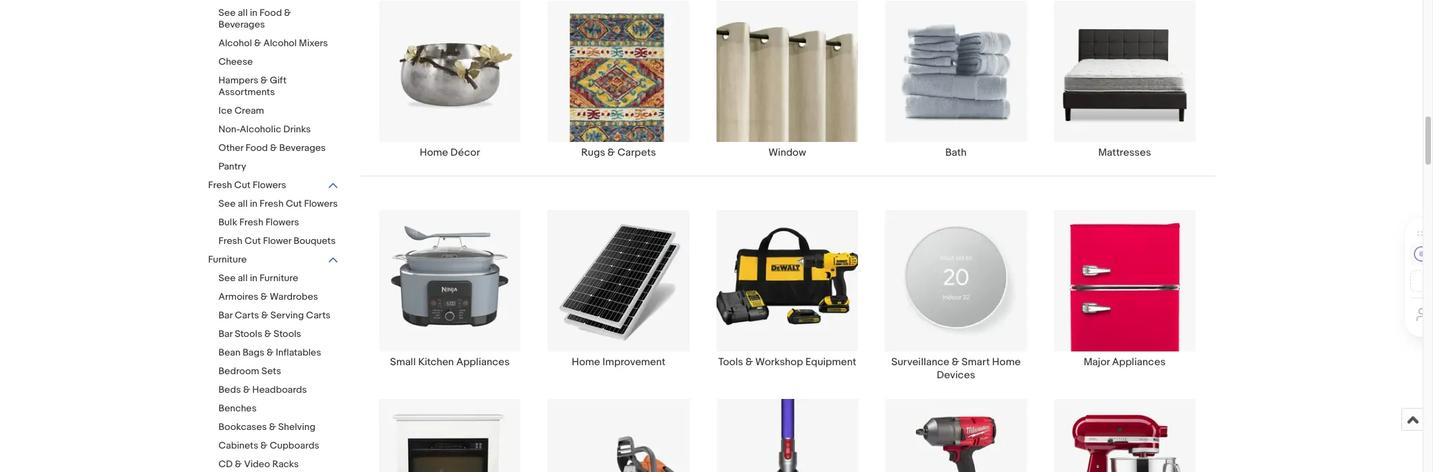 Task type: locate. For each thing, give the bounding box(es) containing it.
&
[[284, 7, 291, 19], [254, 37, 261, 49], [261, 75, 268, 86], [270, 142, 277, 154], [608, 146, 615, 160], [261, 291, 268, 303], [261, 310, 268, 322], [264, 329, 271, 340], [267, 347, 274, 359], [746, 356, 753, 370], [952, 356, 959, 370], [243, 384, 250, 396], [269, 422, 276, 433], [260, 440, 268, 452], [235, 459, 242, 471]]

2 vertical spatial cut
[[245, 235, 261, 247]]

1 horizontal spatial alcohol
[[263, 37, 297, 49]]

2 see from the top
[[218, 198, 236, 210]]

home décor
[[420, 146, 480, 160]]

0 vertical spatial bar
[[218, 310, 232, 322]]

see up armoires
[[218, 273, 236, 284]]

carts
[[235, 310, 259, 322], [306, 310, 331, 322]]

flowers down pantry link
[[253, 179, 286, 191]]

kitchen
[[418, 356, 454, 370]]

appliances inside small kitchen appliances 'link'
[[456, 356, 510, 370]]

& left gift
[[261, 75, 268, 86]]

cheese link
[[218, 56, 339, 69]]

fresh cut flower bouquets link
[[218, 235, 339, 248]]

alcohol up cheese "link" at the left top of page
[[263, 37, 297, 49]]

& up alcohol & alcohol mixers link
[[284, 7, 291, 19]]

bath
[[945, 146, 967, 160]]

2 stools from the left
[[274, 329, 301, 340]]

major appliances
[[1084, 356, 1166, 370]]

in down fresh cut flowers dropdown button
[[250, 198, 257, 210]]

see up cheese
[[218, 7, 236, 19]]

flowers
[[253, 179, 286, 191], [304, 198, 338, 210], [266, 217, 299, 228]]

2 horizontal spatial home
[[992, 356, 1021, 370]]

1 vertical spatial beverages
[[279, 142, 326, 154]]

all down fresh cut flowers dropdown button
[[238, 198, 248, 210]]

1 horizontal spatial carts
[[306, 310, 331, 322]]

flowers down the see all in fresh cut flowers 'link'
[[266, 217, 299, 228]]

home décor link
[[366, 0, 534, 160]]

1 vertical spatial flowers
[[304, 198, 338, 210]]

furniture down bulk
[[208, 254, 247, 266]]

flower
[[263, 235, 291, 247]]

0 horizontal spatial furniture
[[208, 254, 247, 266]]

in up armoires
[[250, 273, 257, 284]]

inflatables
[[276, 347, 321, 359]]

stools up bags
[[235, 329, 262, 340]]

food up alcohol & alcohol mixers link
[[260, 7, 282, 19]]

carts down armoires
[[235, 310, 259, 322]]

stools
[[235, 329, 262, 340], [274, 329, 301, 340]]

home right smart
[[992, 356, 1021, 370]]

0 vertical spatial flowers
[[253, 179, 286, 191]]

bulk fresh flowers link
[[218, 217, 339, 230]]

bar
[[218, 310, 232, 322], [218, 329, 232, 340]]

flowers up bouquets
[[304, 198, 338, 210]]

cut up 'bulk fresh flowers' link
[[286, 198, 302, 210]]

alcohol up cheese
[[218, 37, 252, 49]]

2 alcohol from the left
[[263, 37, 297, 49]]

fresh
[[208, 179, 232, 191], [260, 198, 284, 210], [239, 217, 263, 228], [218, 235, 242, 247]]

window
[[768, 146, 806, 160]]

wardrobes
[[270, 291, 318, 303]]

0 horizontal spatial home
[[420, 146, 448, 160]]

2 bar from the top
[[218, 329, 232, 340]]

bar down armoires
[[218, 310, 232, 322]]

major appliances link
[[1040, 210, 1209, 383]]

beverages
[[218, 19, 265, 30], [279, 142, 326, 154]]

fresh right bulk
[[239, 217, 263, 228]]

1 vertical spatial all
[[238, 198, 248, 210]]

alcohol
[[218, 37, 252, 49], [263, 37, 297, 49]]

& down benches 'link'
[[269, 422, 276, 433]]

beds
[[218, 384, 241, 396]]

small kitchen appliances
[[390, 356, 510, 370]]

major
[[1084, 356, 1110, 370]]

home left improvement on the bottom of the page
[[572, 356, 600, 370]]

0 horizontal spatial alcohol
[[218, 37, 252, 49]]

1 appliances from the left
[[456, 356, 510, 370]]

0 vertical spatial in
[[250, 7, 257, 19]]

all up armoires
[[238, 273, 248, 284]]

2 vertical spatial all
[[238, 273, 248, 284]]

home left décor at the top left of the page
[[420, 146, 448, 160]]

rugs
[[581, 146, 605, 160]]

& down non-alcoholic drinks link
[[270, 142, 277, 154]]

2 appliances from the left
[[1112, 356, 1166, 370]]

cheese
[[218, 56, 253, 68]]

drinks
[[283, 124, 311, 135]]

cupboards
[[270, 440, 319, 452]]

non-
[[218, 124, 240, 135]]

beverages down "drinks"
[[279, 142, 326, 154]]

0 horizontal spatial stools
[[235, 329, 262, 340]]

& up cheese "link" at the left top of page
[[254, 37, 261, 49]]

1 horizontal spatial home
[[572, 356, 600, 370]]

alcohol & alcohol mixers link
[[218, 37, 339, 50]]

1 alcohol from the left
[[218, 37, 252, 49]]

serving
[[270, 310, 304, 322]]

appliances
[[456, 356, 510, 370], [1112, 356, 1166, 370]]

1 vertical spatial food
[[246, 142, 268, 154]]

1 horizontal spatial stools
[[274, 329, 301, 340]]

small
[[390, 356, 416, 370]]

all up alcohol & alcohol mixers link
[[238, 7, 248, 19]]

home for home décor
[[420, 146, 448, 160]]

see
[[218, 7, 236, 19], [218, 198, 236, 210], [218, 273, 236, 284]]

décor
[[450, 146, 480, 160]]

furniture
[[208, 254, 247, 266], [260, 273, 298, 284]]

3 in from the top
[[250, 273, 257, 284]]

1 horizontal spatial appliances
[[1112, 356, 1166, 370]]

bouquets
[[294, 235, 336, 247]]

fresh down bulk
[[218, 235, 242, 247]]

2 vertical spatial in
[[250, 273, 257, 284]]

headboards
[[252, 384, 307, 396]]

2 vertical spatial see
[[218, 273, 236, 284]]

racks
[[272, 459, 299, 471]]

1 vertical spatial in
[[250, 198, 257, 210]]

cut left "flower"
[[245, 235, 261, 247]]

see all in furniture link
[[218, 273, 339, 286]]

0 vertical spatial see
[[218, 7, 236, 19]]

surveillance & smart home devices
[[891, 356, 1021, 383]]

home improvement
[[572, 356, 665, 370]]

carts down wardrobes
[[306, 310, 331, 322]]

appliances right kitchen
[[456, 356, 510, 370]]

tools & workshop equipment
[[718, 356, 856, 370]]

& right 'tools'
[[746, 356, 753, 370]]

see all in food & beverages link
[[218, 7, 339, 32]]

food
[[260, 7, 282, 19], [246, 142, 268, 154]]

3 all from the top
[[238, 273, 248, 284]]

& left smart
[[952, 356, 959, 370]]

home for home improvement
[[572, 356, 600, 370]]

see up bulk
[[218, 198, 236, 210]]

in up alcohol & alcohol mixers link
[[250, 7, 257, 19]]

beds & headboards link
[[218, 384, 339, 398]]

home
[[420, 146, 448, 160], [572, 356, 600, 370], [992, 356, 1021, 370]]

furniture down furniture dropdown button
[[260, 273, 298, 284]]

surveillance
[[891, 356, 949, 370]]

cream
[[234, 105, 264, 117]]

1 stools from the left
[[235, 329, 262, 340]]

0 horizontal spatial carts
[[235, 310, 259, 322]]

1 horizontal spatial beverages
[[279, 142, 326, 154]]

surveillance & smart home devices link
[[872, 210, 1040, 383]]

devices
[[937, 370, 975, 383]]

1 vertical spatial bar
[[218, 329, 232, 340]]

0 vertical spatial beverages
[[218, 19, 265, 30]]

beverages up cheese
[[218, 19, 265, 30]]

stools down serving
[[274, 329, 301, 340]]

ice cream link
[[218, 105, 339, 118]]

appliances right major
[[1112, 356, 1166, 370]]

cut down pantry
[[234, 179, 250, 191]]

in
[[250, 7, 257, 19], [250, 198, 257, 210], [250, 273, 257, 284]]

0 vertical spatial cut
[[234, 179, 250, 191]]

1 vertical spatial furniture
[[260, 273, 298, 284]]

armoires
[[218, 291, 258, 303]]

1 vertical spatial see
[[218, 198, 236, 210]]

cabinets
[[218, 440, 258, 452]]

bar up 'bean'
[[218, 329, 232, 340]]

cut
[[234, 179, 250, 191], [286, 198, 302, 210], [245, 235, 261, 247]]

0 vertical spatial all
[[238, 7, 248, 19]]

gift
[[270, 75, 286, 86]]

food down alcoholic
[[246, 142, 268, 154]]

1 in from the top
[[250, 7, 257, 19]]

pantry link
[[218, 161, 339, 174]]

bookcases
[[218, 422, 267, 433]]

0 horizontal spatial appliances
[[456, 356, 510, 370]]

& down bar carts & serving carts link
[[264, 329, 271, 340]]



Task type: vqa. For each thing, say whether or not it's contained in the screenshot.
the topmost Beverages
yes



Task type: describe. For each thing, give the bounding box(es) containing it.
home inside surveillance & smart home devices
[[992, 356, 1021, 370]]

& right beds
[[243, 384, 250, 396]]

non-alcoholic drinks link
[[218, 124, 339, 137]]

1 bar from the top
[[218, 310, 232, 322]]

fresh cut flowers button
[[208, 179, 339, 193]]

fresh down pantry
[[208, 179, 232, 191]]

& right cd
[[235, 459, 242, 471]]

mixers
[[299, 37, 328, 49]]

home improvement link
[[534, 210, 703, 383]]

tools
[[718, 356, 743, 370]]

bean
[[218, 347, 240, 359]]

other food & beverages link
[[218, 142, 339, 155]]

1 horizontal spatial furniture
[[260, 273, 298, 284]]

tools & workshop equipment link
[[703, 210, 872, 383]]

video
[[244, 459, 270, 471]]

improvement
[[602, 356, 665, 370]]

bar stools & stools link
[[218, 329, 339, 342]]

smart
[[962, 356, 990, 370]]

rugs & carpets link
[[534, 0, 703, 160]]

see all in food & beverages alcohol & alcohol mixers cheese hampers & gift assortments ice cream non-alcoholic drinks other food & beverages pantry fresh cut flowers see all in fresh cut flowers bulk fresh flowers fresh cut flower bouquets furniture see all in furniture armoires & wardrobes bar carts & serving carts bar stools & stools bean bags & inflatables bedroom sets beds & headboards benches bookcases & shelving cabinets & cupboards cd & video racks
[[208, 7, 338, 471]]

hampers
[[218, 75, 258, 86]]

0 vertical spatial furniture
[[208, 254, 247, 266]]

mattresses link
[[1040, 0, 1209, 160]]

shelving
[[278, 422, 315, 433]]

& inside surveillance & smart home devices
[[952, 356, 959, 370]]

3 see from the top
[[218, 273, 236, 284]]

0 vertical spatial food
[[260, 7, 282, 19]]

equipment
[[805, 356, 856, 370]]

cd
[[218, 459, 233, 471]]

0 horizontal spatial beverages
[[218, 19, 265, 30]]

& right bags
[[267, 347, 274, 359]]

bookcases & shelving link
[[218, 422, 339, 435]]

carpets
[[617, 146, 656, 160]]

cd & video racks link
[[218, 459, 339, 472]]

& up video
[[260, 440, 268, 452]]

bedroom sets link
[[218, 366, 339, 379]]

cabinets & cupboards link
[[218, 440, 339, 454]]

hampers & gift assortments link
[[218, 75, 339, 99]]

workshop
[[755, 356, 803, 370]]

other
[[218, 142, 243, 154]]

bulk
[[218, 217, 237, 228]]

1 see from the top
[[218, 7, 236, 19]]

bedroom
[[218, 366, 259, 378]]

fresh down fresh cut flowers dropdown button
[[260, 198, 284, 210]]

armoires & wardrobes link
[[218, 291, 339, 304]]

2 vertical spatial flowers
[[266, 217, 299, 228]]

bath link
[[872, 0, 1040, 160]]

1 vertical spatial cut
[[286, 198, 302, 210]]

& right rugs
[[608, 146, 615, 160]]

small kitchen appliances link
[[366, 210, 534, 383]]

bean bags & inflatables link
[[218, 347, 339, 360]]

benches
[[218, 403, 257, 415]]

rugs & carpets
[[581, 146, 656, 160]]

mattresses
[[1098, 146, 1151, 160]]

pantry
[[218, 161, 246, 173]]

2 carts from the left
[[306, 310, 331, 322]]

sets
[[261, 366, 281, 378]]

window link
[[703, 0, 872, 160]]

ice
[[218, 105, 232, 117]]

assortments
[[218, 86, 275, 98]]

1 carts from the left
[[235, 310, 259, 322]]

2 all from the top
[[238, 198, 248, 210]]

2 in from the top
[[250, 198, 257, 210]]

appliances inside major appliances link
[[1112, 356, 1166, 370]]

alcoholic
[[240, 124, 281, 135]]

& down "see all in furniture" link at the bottom of the page
[[261, 291, 268, 303]]

bags
[[243, 347, 264, 359]]

& left serving
[[261, 310, 268, 322]]

furniture button
[[208, 254, 339, 267]]

bar carts & serving carts link
[[218, 310, 339, 323]]

benches link
[[218, 403, 339, 416]]

see all in fresh cut flowers link
[[218, 198, 339, 211]]

1 all from the top
[[238, 7, 248, 19]]



